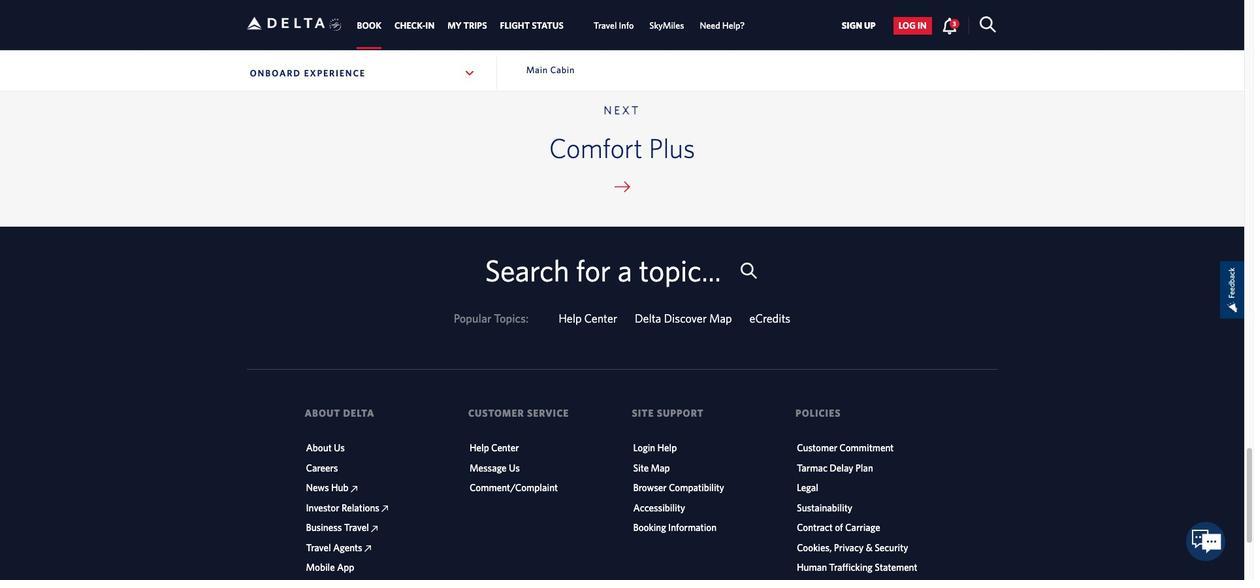 Task type: locate. For each thing, give the bounding box(es) containing it.
info
[[619, 20, 634, 31]]

help down for
[[559, 312, 582, 326]]

travel down relations
[[344, 522, 369, 533]]

help up message
[[470, 443, 489, 454]]

0 horizontal spatial center
[[491, 443, 519, 454]]

2 horizontal spatial help
[[658, 443, 677, 454]]

0 vertical spatial this link opens another site in a new window that may not follow the same accessibility policies as delta air lines. image
[[351, 486, 357, 492]]

1 horizontal spatial us
[[509, 463, 520, 474]]

us
[[334, 443, 345, 454], [509, 463, 520, 474]]

ecredits link
[[750, 312, 791, 326]]

explore onboard dining link
[[508, 0, 732, 48]]

this link opens another site in a new window that may not follow the same accessibility policies as delta air lines. image inside news hub link
[[351, 486, 357, 492]]

customer commitment
[[797, 443, 894, 454]]

message
[[470, 463, 507, 474]]

onboard
[[595, 17, 653, 29], [250, 68, 301, 78]]

center up message us
[[491, 443, 519, 454]]

message us link
[[470, 463, 520, 474]]

0 vertical spatial customer
[[468, 408, 524, 419]]

this link opens another site in a new window that may not follow the same accessibility policies as delta air lines. image right relations
[[382, 506, 388, 512]]

1 vertical spatial travel
[[344, 522, 369, 533]]

explore
[[541, 17, 592, 29]]

this link opens another site in a new window that may not follow the same accessibility policies as delta air lines. image inside business travel link
[[371, 526, 378, 532]]

this link opens another site in a new window that may not follow the same accessibility policies as delta air lines. image right hub
[[351, 486, 357, 492]]

this link opens another site in a new window that may not follow the same accessibility policies as delta air lines. image right agents
[[365, 546, 371, 552]]

site down login
[[633, 463, 649, 474]]

1 vertical spatial this link opens another site in a new window that may not follow the same accessibility policies as delta air lines. image
[[365, 546, 371, 552]]

1 horizontal spatial this link opens another site in a new window that may not follow the same accessibility policies as delta air lines. image
[[365, 546, 371, 552]]

privacy
[[834, 542, 864, 553]]

1 horizontal spatial delta
[[635, 312, 661, 326]]

0 vertical spatial travel
[[594, 20, 617, 31]]

help center down for
[[559, 312, 617, 326]]

cabin
[[550, 65, 575, 75]]

main cabin
[[526, 65, 575, 75]]

onboard experience
[[250, 68, 366, 78]]

book
[[357, 20, 382, 31]]

0 horizontal spatial map
[[651, 463, 670, 474]]

1 horizontal spatial this link opens another site in a new window that may not follow the same accessibility policies as delta air lines. image
[[382, 506, 388, 512]]

0 horizontal spatial this link opens another site in a new window that may not follow the same accessibility policies as delta air lines. image
[[371, 526, 378, 532]]

site map link
[[633, 463, 670, 474]]

travel info link
[[594, 14, 634, 37]]

help center up message us
[[470, 443, 519, 454]]

this link opens another site in a new window that may not follow the same accessibility policies as delta air lines. image for business travel
[[371, 526, 378, 532]]

1 horizontal spatial help center link
[[559, 312, 617, 326]]

customer left 'service'
[[468, 408, 524, 419]]

check-
[[395, 20, 426, 31]]

us up careers
[[334, 443, 345, 454]]

(pdf)
[[796, 579, 820, 580]]

us for message us
[[509, 463, 520, 474]]

1 horizontal spatial travel
[[344, 522, 369, 533]]

delta discover map
[[635, 312, 732, 326]]

about up careers link on the left bottom of page
[[306, 443, 332, 454]]

0 vertical spatial about
[[305, 408, 341, 419]]

news
[[306, 482, 329, 494]]

&
[[866, 542, 873, 553]]

about up about us
[[305, 408, 341, 419]]

mobile app
[[306, 562, 354, 573]]

accessibility
[[633, 502, 685, 513]]

this link opens another site in a new window that may not follow the same accessibility policies as delta air lines. image
[[351, 486, 357, 492], [365, 546, 371, 552]]

log in button
[[894, 17, 932, 35]]

1 vertical spatial about
[[306, 443, 332, 454]]

login help link
[[633, 443, 677, 454]]

search for a topic... link
[[485, 253, 760, 290]]

customer up tarmac in the right of the page
[[797, 443, 838, 454]]

this link opens another site in a new window that may not follow the same accessibility policies as delta air lines. image down relations
[[371, 526, 378, 532]]

3 link
[[942, 17, 960, 34]]

help center link for delta
[[559, 312, 617, 326]]

about
[[305, 408, 341, 419], [306, 443, 332, 454]]

customer service
[[468, 408, 569, 419]]

1 horizontal spatial help
[[559, 312, 582, 326]]

booking
[[633, 522, 666, 533]]

travel left info
[[594, 20, 617, 31]]

2 horizontal spatial travel
[[594, 20, 617, 31]]

0 horizontal spatial onboard
[[250, 68, 301, 78]]

1 vertical spatial customer
[[797, 443, 838, 454]]

travel
[[594, 20, 617, 31], [344, 522, 369, 533], [306, 542, 331, 553]]

1 vertical spatial help center
[[470, 443, 519, 454]]

site map
[[633, 463, 670, 474]]

my
[[448, 20, 462, 31]]

of
[[835, 522, 843, 533]]

plan
[[856, 463, 873, 474]]

map right discover
[[709, 312, 732, 326]]

0 vertical spatial site
[[632, 408, 654, 419]]

onboard experience button
[[247, 57, 479, 90]]

flight
[[500, 20, 530, 31]]

help for customer service
[[470, 443, 489, 454]]

this link opens another site in a new window that may not follow the same accessibility policies as delta air lines. image inside investor relations link
[[382, 506, 388, 512]]

news hub link
[[306, 482, 357, 494]]

0 vertical spatial help center
[[559, 312, 617, 326]]

1 vertical spatial help center link
[[470, 443, 519, 454]]

help for popular topics:
[[559, 312, 582, 326]]

0 vertical spatial help center link
[[559, 312, 617, 326]]

delta air lines image
[[247, 3, 325, 44]]

log in
[[899, 21, 927, 31]]

0 horizontal spatial this link opens another site in a new window that may not follow the same accessibility policies as delta air lines. image
[[351, 486, 357, 492]]

contract of carriage
[[797, 522, 881, 533]]

cookies, privacy & security
[[797, 542, 908, 553]]

delay
[[830, 463, 854, 474]]

tab list
[[350, 0, 753, 49]]

help?
[[722, 20, 745, 31]]

help center link down for
[[559, 312, 617, 326]]

1 horizontal spatial customer
[[797, 443, 838, 454]]

0 horizontal spatial delta
[[343, 408, 375, 419]]

0 vertical spatial map
[[709, 312, 732, 326]]

help right login
[[658, 443, 677, 454]]

0 horizontal spatial help
[[470, 443, 489, 454]]

1 horizontal spatial help center
[[559, 312, 617, 326]]

map
[[709, 312, 732, 326], [651, 463, 670, 474]]

policies
[[796, 408, 841, 419]]

need
[[700, 20, 720, 31]]

0 horizontal spatial help center link
[[470, 443, 519, 454]]

check-in
[[395, 20, 435, 31]]

sustainability
[[797, 502, 853, 513]]

contract of carriage link
[[797, 522, 881, 533]]

my trips
[[448, 20, 487, 31]]

map down login help link
[[651, 463, 670, 474]]

travel for travel agents
[[306, 542, 331, 553]]

this link opens another site in a new window that may not follow the same accessibility policies as delta air lines. image inside travel agents link
[[365, 546, 371, 552]]

1 vertical spatial center
[[491, 443, 519, 454]]

0 horizontal spatial us
[[334, 443, 345, 454]]

legal
[[797, 482, 819, 494]]

center down search for a topic...
[[584, 312, 617, 326]]

travel up mobile
[[306, 542, 331, 553]]

0 vertical spatial us
[[334, 443, 345, 454]]

this link opens another site in a new window that may not follow the same accessibility policies as delta air lines. image
[[382, 506, 388, 512], [371, 526, 378, 532]]

1 horizontal spatial onboard
[[595, 17, 653, 29]]

0 vertical spatial center
[[584, 312, 617, 326]]

help
[[559, 312, 582, 326], [470, 443, 489, 454], [658, 443, 677, 454]]

mobile app link
[[306, 562, 354, 573]]

site up login
[[632, 408, 654, 419]]

trips
[[464, 20, 487, 31]]

skyteam image
[[329, 4, 342, 45]]

sign up
[[842, 21, 876, 31]]

0 horizontal spatial travel
[[306, 542, 331, 553]]

center for message
[[491, 443, 519, 454]]

tab list containing book
[[350, 0, 753, 49]]

us up comment/complaint
[[509, 463, 520, 474]]

0 vertical spatial delta
[[635, 312, 661, 326]]

center
[[584, 312, 617, 326], [491, 443, 519, 454]]

2 vertical spatial travel
[[306, 542, 331, 553]]

0 vertical spatial this link opens another site in a new window that may not follow the same accessibility policies as delta air lines. image
[[382, 506, 388, 512]]

help center link up message us
[[470, 443, 519, 454]]

comfort
[[549, 132, 643, 163]]

delta discover map link
[[635, 312, 732, 326]]

this link opens another site in a new window that may not follow the same accessibility policies as delta air lines. image for news hub
[[351, 486, 357, 492]]

skymiles
[[650, 20, 684, 31]]

app
[[337, 562, 354, 573]]

investor relations
[[306, 502, 382, 513]]

tarmac delay plan
[[797, 463, 873, 474]]

1 vertical spatial onboard
[[250, 68, 301, 78]]

need help?
[[700, 20, 745, 31]]

0 horizontal spatial help center
[[470, 443, 519, 454]]

0 horizontal spatial customer
[[468, 408, 524, 419]]

a
[[618, 253, 632, 288]]

about us link
[[306, 443, 345, 454]]

delta up about us
[[343, 408, 375, 419]]

1 horizontal spatial center
[[584, 312, 617, 326]]

us for about us
[[334, 443, 345, 454]]

statement
[[875, 562, 918, 573]]

business travel
[[306, 522, 371, 533]]

hub
[[331, 482, 348, 494]]

1 vertical spatial site
[[633, 463, 649, 474]]

delta left discover
[[635, 312, 661, 326]]

1 vertical spatial us
[[509, 463, 520, 474]]

search
[[485, 253, 569, 288]]

1 vertical spatial this link opens another site in a new window that may not follow the same accessibility policies as delta air lines. image
[[371, 526, 378, 532]]



Task type: vqa. For each thing, say whether or not it's contained in the screenshot.
calendar expanded, use arrow keys to select date application
no



Task type: describe. For each thing, give the bounding box(es) containing it.
my trips link
[[448, 14, 487, 37]]

1 horizontal spatial map
[[709, 312, 732, 326]]

sustainability link
[[797, 502, 853, 513]]

in
[[426, 20, 435, 31]]

customer commitment link
[[797, 443, 894, 454]]

business
[[306, 522, 342, 533]]

center for delta
[[584, 312, 617, 326]]

cookies, privacy & security link
[[797, 542, 908, 553]]

sign
[[842, 21, 862, 31]]

help center for message
[[470, 443, 519, 454]]

need help? link
[[700, 14, 745, 37]]

this link opens another site in a new window that may not follow the same accessibility policies as delta air lines. image for investor relations
[[382, 506, 388, 512]]

mobile
[[306, 562, 335, 573]]

cookies,
[[797, 542, 832, 553]]

human
[[797, 562, 827, 573]]

explore onboard dining
[[541, 17, 698, 29]]

flight status link
[[500, 14, 564, 37]]

booking information link
[[633, 522, 717, 533]]

experience
[[304, 68, 366, 78]]

1 vertical spatial delta
[[343, 408, 375, 419]]

service
[[527, 408, 569, 419]]

about delta
[[305, 408, 375, 419]]

security
[[875, 542, 908, 553]]

flight status
[[500, 20, 564, 31]]

about for about delta
[[305, 408, 341, 419]]

popular
[[454, 312, 492, 326]]

tarmac
[[797, 463, 828, 474]]

plus
[[649, 132, 695, 163]]

commitment
[[840, 443, 894, 454]]

help center link for message
[[470, 443, 519, 454]]

next
[[604, 103, 641, 117]]

about for about us
[[306, 443, 332, 454]]

book link
[[357, 14, 382, 37]]

help center for delta
[[559, 312, 617, 326]]

tarmac delay plan link
[[797, 463, 873, 474]]

message us image
[[1187, 522, 1226, 561]]

3
[[953, 20, 956, 27]]

dining
[[656, 17, 698, 29]]

browser
[[633, 482, 667, 494]]

investor relations link
[[306, 502, 388, 513]]

skymiles link
[[650, 14, 684, 37]]

relations
[[342, 502, 380, 513]]

discover
[[664, 312, 707, 326]]

site for site map
[[633, 463, 649, 474]]

onboard inside dropdown button
[[250, 68, 301, 78]]

log
[[899, 21, 916, 31]]

main
[[526, 65, 548, 75]]

login
[[633, 443, 655, 454]]

careers link
[[306, 463, 338, 474]]

site for site support
[[632, 408, 654, 419]]

news hub
[[306, 482, 351, 494]]

travel agents
[[306, 542, 365, 553]]

check-in link
[[395, 14, 435, 37]]

human trafficking statement (pdf) link
[[796, 562, 918, 580]]

topics:
[[494, 312, 529, 326]]

customer for customer commitment
[[797, 443, 838, 454]]

ecredits
[[750, 312, 791, 326]]

legal link
[[797, 482, 819, 494]]

customer for customer service
[[468, 408, 524, 419]]

search for a topic...
[[485, 253, 728, 288]]

carriage
[[845, 522, 881, 533]]

travel agents link
[[306, 542, 371, 553]]

comment/complaint link
[[470, 482, 558, 494]]

browser compatibility link
[[633, 482, 724, 494]]

contract
[[797, 522, 833, 533]]

comment/complaint
[[470, 482, 558, 494]]

sign up link
[[837, 17, 881, 35]]

this link opens another site in a new window that may not follow the same accessibility policies as delta air lines. image for travel agents
[[365, 546, 371, 552]]

accessibility link
[[633, 502, 685, 513]]

booking information
[[633, 522, 717, 533]]

1 vertical spatial map
[[651, 463, 670, 474]]

travel for travel info
[[594, 20, 617, 31]]

site support
[[632, 408, 704, 419]]

compatibility
[[669, 482, 724, 494]]

0 vertical spatial onboard
[[595, 17, 653, 29]]

information
[[668, 522, 717, 533]]

about us
[[306, 443, 345, 454]]

up
[[864, 21, 876, 31]]

topic...
[[639, 253, 721, 288]]

comfort plus
[[549, 132, 695, 163]]

agents
[[333, 542, 362, 553]]



